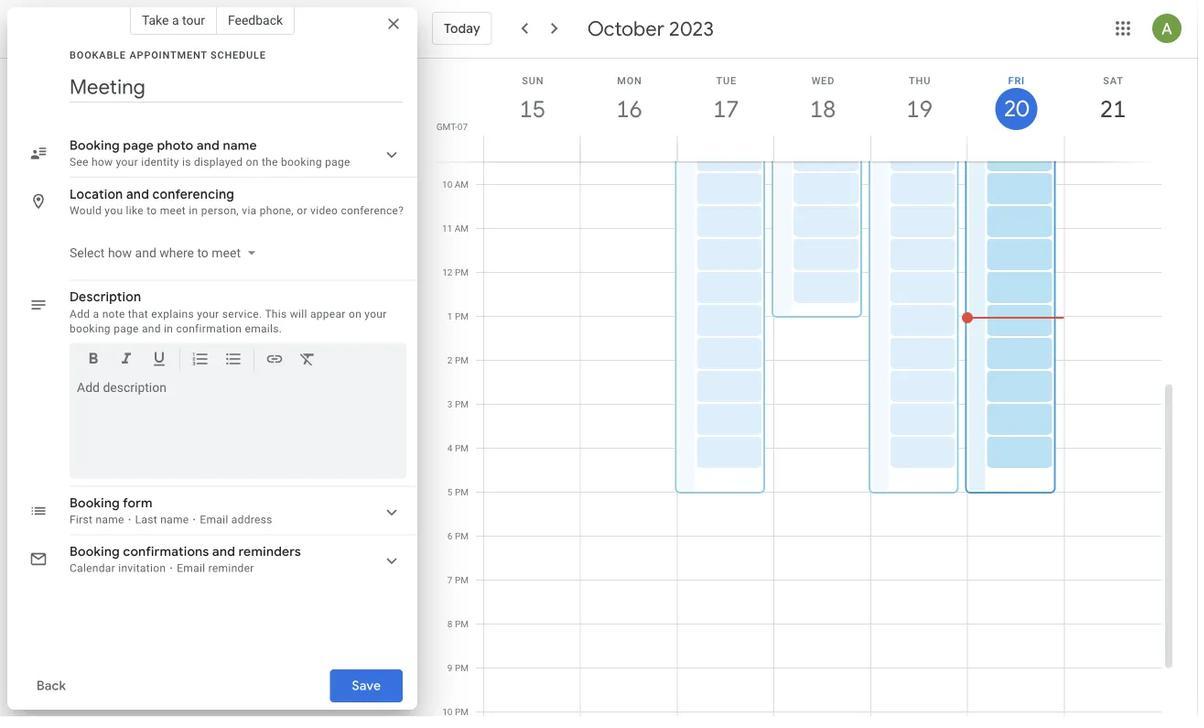 Task type: locate. For each thing, give the bounding box(es) containing it.
pm right 12
[[455, 267, 469, 278]]

pm right 4
[[455, 442, 469, 453]]

1 horizontal spatial name
[[160, 513, 189, 526]]

3 booking from the top
[[70, 544, 120, 560]]

booking inside the booking page photo and name see how your identity is displayed on the booking page
[[70, 137, 120, 154]]

meet down the conferencing on the top of page
[[160, 204, 186, 217]]

back button
[[22, 664, 81, 708]]

pm for 7 pm
[[455, 574, 469, 585]]

1 horizontal spatial on
[[349, 307, 362, 320]]

1 pm
[[448, 310, 469, 321]]

booking page photo and name see how your identity is displayed on the booking page
[[70, 137, 350, 169]]

1 vertical spatial to
[[197, 245, 209, 260]]

21 column header
[[1064, 59, 1162, 162]]

booking for name
[[281, 156, 322, 169]]

2 booking from the top
[[70, 495, 120, 512]]

1 vertical spatial in
[[164, 322, 173, 335]]

and up the displayed
[[197, 137, 220, 154]]

1 vertical spatial am
[[455, 223, 469, 234]]

on for that
[[349, 307, 362, 320]]

and
[[197, 137, 220, 154], [126, 186, 149, 202], [135, 245, 156, 260], [142, 322, 161, 335], [212, 544, 235, 560]]

8 pm from the top
[[455, 574, 469, 585]]

1 horizontal spatial to
[[197, 245, 209, 260]]

0 vertical spatial in
[[189, 204, 198, 217]]

booking form
[[70, 495, 153, 512]]

pm for 4 pm
[[455, 442, 469, 453]]

0 vertical spatial am
[[455, 179, 469, 190]]

pm right the 9
[[455, 662, 469, 673]]

2 vertical spatial page
[[114, 322, 139, 335]]

booking inside description add a note that explains your service. this will appear on your booking page and in confirmation emails.
[[70, 322, 111, 335]]

tour
[[182, 12, 205, 27]]

1 vertical spatial booking
[[70, 495, 120, 512]]

0 vertical spatial how
[[92, 156, 113, 169]]

0 horizontal spatial in
[[164, 322, 173, 335]]

pm for 3 pm
[[455, 398, 469, 409]]

1 vertical spatial email
[[177, 562, 205, 575]]

0 vertical spatial on
[[246, 156, 259, 169]]

4 pm from the top
[[455, 398, 469, 409]]

take
[[142, 12, 169, 27]]

pm for 5 pm
[[455, 486, 469, 497]]

on left the at the left top
[[246, 156, 259, 169]]

person,
[[201, 204, 239, 217]]

booking for booking form
[[70, 495, 120, 512]]

am
[[455, 179, 469, 190], [455, 223, 469, 234]]

on right appear
[[349, 307, 362, 320]]

thu
[[909, 75, 932, 86]]

18 column header
[[774, 59, 872, 162]]

1 vertical spatial how
[[108, 245, 132, 260]]

and up like in the left top of the page
[[126, 186, 149, 202]]

pm right 7
[[455, 574, 469, 585]]

your left identity
[[116, 156, 138, 169]]

first
[[70, 513, 93, 526]]

formatting options toolbar
[[70, 343, 407, 382]]

page
[[123, 137, 154, 154], [325, 156, 350, 169], [114, 322, 139, 335]]

and left where
[[135, 245, 156, 260]]

your inside the booking page photo and name see how your identity is displayed on the booking page
[[116, 156, 138, 169]]

a right add
[[93, 307, 99, 320]]

0 horizontal spatial name
[[96, 513, 124, 526]]

name for first name
[[96, 513, 124, 526]]

name
[[223, 137, 257, 154], [96, 513, 124, 526], [160, 513, 189, 526]]

grid
[[425, 59, 1177, 717]]

is
[[182, 156, 191, 169]]

2023
[[670, 16, 714, 41]]

first name
[[70, 513, 124, 526]]

0 vertical spatial booking
[[281, 156, 322, 169]]

17
[[712, 94, 738, 124]]

email left address
[[200, 513, 229, 526]]

fri
[[1009, 75, 1026, 86]]

9 pm from the top
[[455, 618, 469, 629]]

name up the displayed
[[223, 137, 257, 154]]

5 pm from the top
[[455, 442, 469, 453]]

in down explains
[[164, 322, 173, 335]]

booking right the at the left top
[[281, 156, 322, 169]]

0 horizontal spatial on
[[246, 156, 259, 169]]

3 pm from the top
[[455, 354, 469, 365]]

mon
[[618, 75, 643, 86]]

in down the conferencing on the top of page
[[189, 204, 198, 217]]

pm right 5
[[455, 486, 469, 497]]

conference?
[[341, 204, 404, 217]]

am for 11 am
[[455, 223, 469, 234]]

how right the select
[[108, 245, 132, 260]]

am right 11
[[455, 223, 469, 234]]

booking up the first name
[[70, 495, 120, 512]]

1 horizontal spatial booking
[[281, 156, 322, 169]]

feedback
[[228, 12, 283, 27]]

booking down add
[[70, 322, 111, 335]]

booking inside the booking page photo and name see how your identity is displayed on the booking page
[[281, 156, 322, 169]]

1 horizontal spatial a
[[172, 12, 179, 27]]

1 am from the top
[[455, 179, 469, 190]]

am for 10 am
[[455, 179, 469, 190]]

name down booking form
[[96, 513, 124, 526]]

pm right 3
[[455, 398, 469, 409]]

and inside the booking page photo and name see how your identity is displayed on the booking page
[[197, 137, 220, 154]]

bookable
[[70, 49, 126, 60]]

displayed
[[194, 156, 243, 169]]

19
[[906, 94, 932, 124]]

name right last on the bottom left
[[160, 513, 189, 526]]

booking for booking confirmations and reminders
[[70, 544, 120, 560]]

insert link image
[[266, 349, 284, 371]]

a left 'tour'
[[172, 12, 179, 27]]

9
[[448, 662, 453, 673]]

meet inside select how and where to meet "popup button"
[[212, 245, 241, 260]]

1 horizontal spatial meet
[[212, 245, 241, 260]]

pm right 2
[[455, 354, 469, 365]]

email down booking confirmations and reminders
[[177, 562, 205, 575]]

booking
[[70, 137, 120, 154], [70, 495, 120, 512], [70, 544, 120, 560]]

2 pm from the top
[[455, 310, 469, 321]]

0 vertical spatial a
[[172, 12, 179, 27]]

page up video
[[325, 156, 350, 169]]

a inside description add a note that explains your service. this will appear on your booking page and in confirmation emails.
[[93, 307, 99, 320]]

1 vertical spatial a
[[93, 307, 99, 320]]

0 vertical spatial to
[[147, 204, 157, 217]]

calendar invitation
[[70, 562, 166, 575]]

via
[[242, 204, 257, 217]]

select how and where to meet button
[[62, 236, 263, 269]]

0 horizontal spatial to
[[147, 204, 157, 217]]

Add title text field
[[70, 73, 403, 101]]

pm for 6 pm
[[455, 530, 469, 541]]

0 vertical spatial meet
[[160, 204, 186, 217]]

tuesday, october 17 element
[[705, 88, 748, 130]]

booking for that
[[70, 322, 111, 335]]

am right 10
[[455, 179, 469, 190]]

this
[[265, 307, 287, 320]]

email reminder
[[177, 562, 254, 575]]

1 horizontal spatial your
[[197, 307, 219, 320]]

will
[[290, 307, 307, 320]]

to right where
[[197, 245, 209, 260]]

to inside select how and where to meet "popup button"
[[197, 245, 209, 260]]

page inside description add a note that explains your service. this will appear on your booking page and in confirmation emails.
[[114, 322, 139, 335]]

wed
[[812, 75, 835, 86]]

on inside the booking page photo and name see how your identity is displayed on the booking page
[[246, 156, 259, 169]]

1 horizontal spatial in
[[189, 204, 198, 217]]

booking up calendar
[[70, 544, 120, 560]]

email address
[[200, 513, 273, 526]]

saturday, october 21 element
[[1093, 88, 1135, 130]]

pm
[[455, 267, 469, 278], [455, 310, 469, 321], [455, 354, 469, 365], [455, 398, 469, 409], [455, 442, 469, 453], [455, 486, 469, 497], [455, 530, 469, 541], [455, 574, 469, 585], [455, 618, 469, 629], [455, 662, 469, 673]]

italic image
[[117, 349, 136, 371]]

sunday, october 15 element
[[512, 88, 554, 130]]

and down that on the top left of page
[[142, 322, 161, 335]]

2 am from the top
[[455, 223, 469, 234]]

0 horizontal spatial your
[[116, 156, 138, 169]]

and inside "popup button"
[[135, 245, 156, 260]]

on for name
[[246, 156, 259, 169]]

2 vertical spatial booking
[[70, 544, 120, 560]]

emails.
[[245, 322, 282, 335]]

6 pm from the top
[[455, 486, 469, 497]]

pm right 1
[[455, 310, 469, 321]]

4
[[448, 442, 453, 453]]

16
[[615, 94, 642, 124]]

explains
[[151, 307, 194, 320]]

how inside "popup button"
[[108, 245, 132, 260]]

booking up see
[[70, 137, 120, 154]]

today button
[[432, 6, 492, 50]]

pm right 6
[[455, 530, 469, 541]]

0 horizontal spatial meet
[[160, 204, 186, 217]]

how right see
[[92, 156, 113, 169]]

1 vertical spatial on
[[349, 307, 362, 320]]

october 2023
[[588, 16, 714, 41]]

17 column header
[[677, 59, 775, 162]]

0 horizontal spatial a
[[93, 307, 99, 320]]

description
[[70, 289, 141, 305]]

7 pm from the top
[[455, 530, 469, 541]]

1 booking from the top
[[70, 137, 120, 154]]

6
[[448, 530, 453, 541]]

page up identity
[[123, 137, 154, 154]]

meet down person,
[[212, 245, 241, 260]]

page down that on the top left of page
[[114, 322, 139, 335]]

video
[[311, 204, 338, 217]]

sun
[[522, 75, 544, 86]]

1 vertical spatial meet
[[212, 245, 241, 260]]

2 horizontal spatial name
[[223, 137, 257, 154]]

fri 20
[[1003, 75, 1028, 123]]

0 vertical spatial booking
[[70, 137, 120, 154]]

your right appear
[[365, 307, 387, 320]]

on inside description add a note that explains your service. this will appear on your booking page and in confirmation emails.
[[349, 307, 362, 320]]

feedback button
[[217, 5, 295, 35]]

0 vertical spatial email
[[200, 513, 229, 526]]

numbered list image
[[191, 349, 210, 371]]

3
[[448, 398, 453, 409]]

10 pm from the top
[[455, 662, 469, 673]]

last name
[[135, 513, 189, 526]]

appointment
[[130, 49, 207, 60]]

pm right 8 at bottom left
[[455, 618, 469, 629]]

how
[[92, 156, 113, 169], [108, 245, 132, 260]]

0 horizontal spatial booking
[[70, 322, 111, 335]]

gmt-
[[437, 121, 458, 132]]

description add a note that explains your service. this will appear on your booking page and in confirmation emails.
[[70, 289, 387, 335]]

conferencing
[[153, 186, 235, 202]]

gmt-07
[[437, 121, 468, 132]]

1 vertical spatial page
[[325, 156, 350, 169]]

1 pm from the top
[[455, 267, 469, 278]]

thu 19
[[906, 75, 932, 124]]

the
[[262, 156, 278, 169]]

20 column header
[[968, 59, 1065, 162]]

a
[[172, 12, 179, 27], [93, 307, 99, 320]]

Description text field
[[77, 380, 399, 471]]

your up confirmation
[[197, 307, 219, 320]]

15 column header
[[484, 59, 581, 162]]

9 pm
[[448, 662, 469, 673]]

07
[[458, 121, 468, 132]]

3 pm
[[448, 398, 469, 409]]

to right like in the left top of the page
[[147, 204, 157, 217]]

1 vertical spatial booking
[[70, 322, 111, 335]]

2 horizontal spatial your
[[365, 307, 387, 320]]



Task type: describe. For each thing, give the bounding box(es) containing it.
11 am
[[442, 223, 469, 234]]

email for email address
[[200, 513, 229, 526]]

12
[[443, 267, 453, 278]]

bold image
[[84, 349, 103, 371]]

18
[[809, 94, 835, 124]]

and inside location and conferencing would you like to meet in person, via phone, or video conference?
[[126, 186, 149, 202]]

21
[[1099, 94, 1126, 124]]

page for booking
[[325, 156, 350, 169]]

email for email reminder
[[177, 562, 205, 575]]

pm for 8 pm
[[455, 618, 469, 629]]

today
[[444, 20, 481, 37]]

in inside location and conferencing would you like to meet in person, via phone, or video conference?
[[189, 204, 198, 217]]

10
[[442, 179, 453, 190]]

pm for 1 pm
[[455, 310, 469, 321]]

bulleted list image
[[224, 349, 243, 371]]

remove formatting image
[[299, 349, 317, 371]]

to inside location and conferencing would you like to meet in person, via phone, or video conference?
[[147, 204, 157, 217]]

service.
[[222, 307, 262, 320]]

address
[[232, 513, 273, 526]]

10 am
[[442, 179, 469, 190]]

sat 21
[[1099, 75, 1126, 124]]

meet inside location and conferencing would you like to meet in person, via phone, or video conference?
[[160, 204, 186, 217]]

pm for 2 pm
[[455, 354, 469, 365]]

name for last name
[[160, 513, 189, 526]]

would
[[70, 204, 102, 217]]

where
[[160, 245, 194, 260]]

12 pm
[[443, 267, 469, 278]]

reminders
[[239, 544, 301, 560]]

2
[[448, 354, 453, 365]]

friday, october 20, today element
[[996, 88, 1038, 130]]

how inside the booking page photo and name see how your identity is displayed on the booking page
[[92, 156, 113, 169]]

1
[[448, 310, 453, 321]]

5 pm
[[448, 486, 469, 497]]

underline image
[[150, 349, 169, 371]]

15
[[519, 94, 545, 124]]

phone,
[[260, 204, 294, 217]]

thursday, october 19 element
[[899, 88, 941, 130]]

0 vertical spatial page
[[123, 137, 154, 154]]

8 pm
[[448, 618, 469, 629]]

and up reminder
[[212, 544, 235, 560]]

form
[[123, 495, 153, 512]]

6 pm
[[448, 530, 469, 541]]

that
[[128, 307, 148, 320]]

note
[[102, 307, 125, 320]]

or
[[297, 204, 308, 217]]

identity
[[141, 156, 179, 169]]

wednesday, october 18 element
[[802, 88, 844, 130]]

like
[[126, 204, 144, 217]]

bookable appointment schedule
[[70, 49, 266, 60]]

location
[[70, 186, 123, 202]]

confirmations
[[123, 544, 209, 560]]

wed 18
[[809, 75, 835, 124]]

pm for 12 pm
[[455, 267, 469, 278]]

in inside description add a note that explains your service. this will appear on your booking page and in confirmation emails.
[[164, 322, 173, 335]]

last
[[135, 513, 157, 526]]

appear
[[310, 307, 346, 320]]

pm for 9 pm
[[455, 662, 469, 673]]

mon 16
[[615, 75, 643, 124]]

monday, october 16 element
[[609, 88, 651, 130]]

19 column header
[[871, 59, 969, 162]]

sat
[[1104, 75, 1124, 86]]

see
[[70, 156, 89, 169]]

7
[[448, 574, 453, 585]]

select how and where to meet
[[70, 245, 241, 260]]

name inside the booking page photo and name see how your identity is displayed on the booking page
[[223, 137, 257, 154]]

page for description
[[114, 322, 139, 335]]

photo
[[157, 137, 194, 154]]

2 pm
[[448, 354, 469, 365]]

20
[[1003, 94, 1028, 123]]

add
[[70, 307, 90, 320]]

location and conferencing would you like to meet in person, via phone, or video conference?
[[70, 186, 404, 217]]

back
[[37, 678, 66, 694]]

8
[[448, 618, 453, 629]]

take a tour
[[142, 12, 205, 27]]

and inside description add a note that explains your service. this will appear on your booking page and in confirmation emails.
[[142, 322, 161, 335]]

5
[[448, 486, 453, 497]]

grid containing 15
[[425, 59, 1177, 717]]

take a tour button
[[130, 5, 217, 35]]

16 column header
[[580, 59, 678, 162]]

booking confirmations and reminders
[[70, 544, 301, 560]]

tue 17
[[712, 75, 738, 124]]

11
[[442, 223, 453, 234]]

booking for booking page photo and name see how your identity is displayed on the booking page
[[70, 137, 120, 154]]

a inside button
[[172, 12, 179, 27]]

4 pm
[[448, 442, 469, 453]]

october
[[588, 16, 665, 41]]

tue
[[717, 75, 737, 86]]

you
[[105, 204, 123, 217]]

reminder
[[208, 562, 254, 575]]

sun 15
[[519, 75, 545, 124]]

confirmation
[[176, 322, 242, 335]]

7 pm
[[448, 574, 469, 585]]



Task type: vqa. For each thing, say whether or not it's contained in the screenshot.


